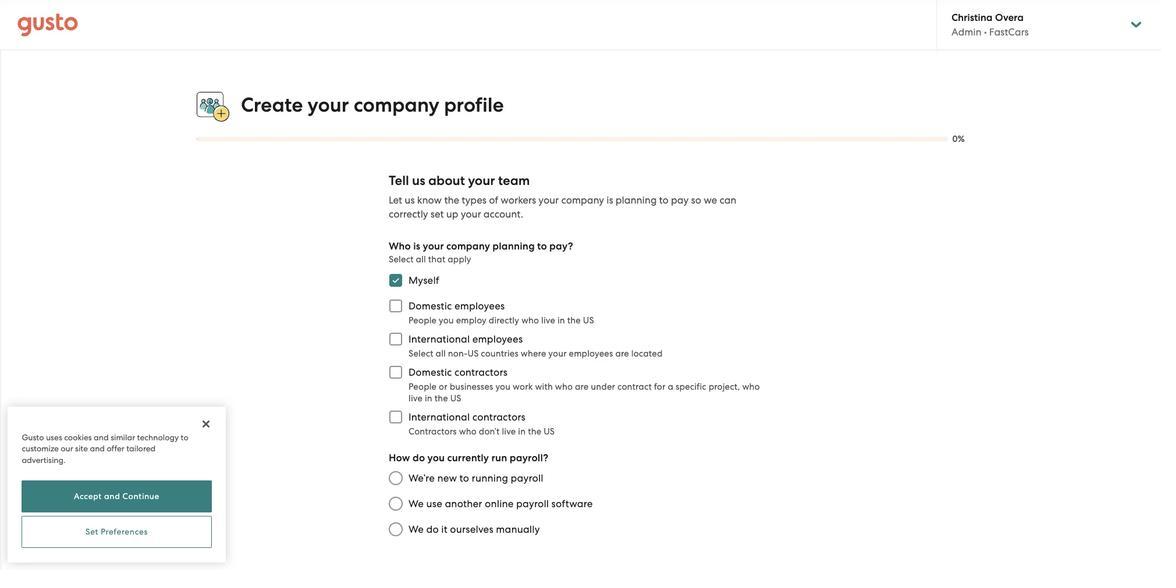 Task type: vqa. For each thing, say whether or not it's contained in the screenshot.


Task type: locate. For each thing, give the bounding box(es) containing it.
who right with
[[555, 382, 573, 392]]

about
[[428, 173, 465, 189]]

1 international from the top
[[409, 334, 470, 345]]

is
[[607, 195, 613, 206], [413, 241, 420, 253]]

the down or
[[435, 394, 448, 404]]

us right "tell"
[[412, 173, 425, 189]]

1 horizontal spatial all
[[436, 349, 446, 359]]

the inside people or businesses you work with who are under contract for a specific project, who live in the us
[[435, 394, 448, 404]]

select up domestic contractors "checkbox"
[[409, 349, 433, 359]]

we do it ourselves manually
[[409, 524, 540, 536]]

gusto uses cookies and similar technology to customize our site and offer tailored advertising.
[[22, 433, 188, 465]]

0 horizontal spatial all
[[416, 254, 426, 265]]

you up the new
[[428, 452, 445, 465]]

1 vertical spatial live
[[409, 394, 423, 404]]

christina
[[952, 12, 993, 24]]

1 vertical spatial we
[[409, 524, 424, 536]]

is inside who is your company planning to pay? select all that apply
[[413, 241, 420, 253]]

payroll down payroll?
[[511, 473, 543, 484]]

and right site
[[90, 444, 105, 453]]

in
[[558, 316, 565, 326], [425, 394, 432, 404], [518, 427, 526, 437]]

0 horizontal spatial are
[[575, 382, 589, 392]]

We're new to running payroll radio
[[383, 466, 409, 491]]

1 horizontal spatial company
[[446, 241, 490, 253]]

in up payroll?
[[518, 427, 526, 437]]

1 horizontal spatial in
[[518, 427, 526, 437]]

people up the international employees checkbox
[[409, 316, 437, 326]]

people
[[409, 316, 437, 326], [409, 382, 437, 392]]

the
[[444, 195, 459, 206], [567, 316, 581, 326], [435, 394, 448, 404], [528, 427, 541, 437]]

select inside who is your company planning to pay? select all that apply
[[389, 254, 414, 265]]

0%
[[953, 134, 965, 144]]

0 vertical spatial is
[[607, 195, 613, 206]]

another
[[445, 498, 482, 510]]

2 horizontal spatial live
[[541, 316, 555, 326]]

do
[[413, 452, 425, 465], [426, 524, 439, 536]]

0 horizontal spatial is
[[413, 241, 420, 253]]

1 vertical spatial you
[[496, 382, 511, 392]]

for
[[654, 382, 666, 392]]

live up select all non-us countries where your employees are located
[[541, 316, 555, 326]]

we left it
[[409, 524, 424, 536]]

We do it ourselves manually radio
[[383, 517, 409, 543]]

gusto
[[22, 433, 44, 442]]

are left located
[[615, 349, 629, 359]]

0 horizontal spatial in
[[425, 394, 432, 404]]

domestic down myself
[[409, 300, 452, 312]]

payroll?
[[510, 452, 548, 465]]

0 vertical spatial international
[[409, 334, 470, 345]]

2 vertical spatial company
[[446, 241, 490, 253]]

International contractors checkbox
[[383, 405, 409, 430]]

your up types
[[468, 173, 495, 189]]

set
[[431, 208, 444, 220]]

contractors up don't
[[472, 412, 526, 423]]

company
[[354, 93, 439, 117], [561, 195, 604, 206], [446, 241, 490, 253]]

1 vertical spatial planning
[[493, 241, 535, 253]]

create your company profile
[[241, 93, 504, 117]]

0 vertical spatial we
[[409, 498, 424, 510]]

1 horizontal spatial planning
[[616, 195, 657, 206]]

0 vertical spatial contractors
[[455, 367, 508, 378]]

0 vertical spatial live
[[541, 316, 555, 326]]

international up contractors
[[409, 412, 470, 423]]

all
[[416, 254, 426, 265], [436, 349, 446, 359]]

all left that
[[416, 254, 426, 265]]

2 horizontal spatial in
[[558, 316, 565, 326]]

1 vertical spatial contractors
[[472, 412, 526, 423]]

1 vertical spatial payroll
[[516, 498, 549, 510]]

employees up under
[[569, 349, 613, 359]]

employees for international employees
[[472, 334, 523, 345]]

non-
[[448, 349, 468, 359]]

Myself checkbox
[[383, 268, 409, 293]]

people for domestic contractors
[[409, 382, 437, 392]]

is inside tell us about your team let us know the types of workers your company is planning to pay so we can correctly set up your account.
[[607, 195, 613, 206]]

0 vertical spatial do
[[413, 452, 425, 465]]

us up correctly
[[405, 195, 415, 206]]

0 vertical spatial you
[[439, 316, 454, 326]]

correctly
[[389, 208, 428, 220]]

1 vertical spatial international
[[409, 412, 470, 423]]

company inside tell us about your team let us know the types of workers your company is planning to pay so we can correctly set up your account.
[[561, 195, 604, 206]]

payroll up manually
[[516, 498, 549, 510]]

your right create
[[308, 93, 349, 117]]

domestic
[[409, 300, 452, 312], [409, 367, 452, 378]]

contractors for international contractors
[[472, 412, 526, 423]]

domestic for domestic employees
[[409, 300, 452, 312]]

the up up
[[444, 195, 459, 206]]

0 horizontal spatial do
[[413, 452, 425, 465]]

1 vertical spatial people
[[409, 382, 437, 392]]

employ
[[456, 316, 487, 326]]

types
[[462, 195, 487, 206]]

work
[[513, 382, 533, 392]]

planning inside who is your company planning to pay? select all that apply
[[493, 241, 535, 253]]

0 vertical spatial in
[[558, 316, 565, 326]]

you left work
[[496, 382, 511, 392]]

0 horizontal spatial planning
[[493, 241, 535, 253]]

to inside who is your company planning to pay? select all that apply
[[537, 241, 547, 253]]

contractors for domestic contractors
[[455, 367, 508, 378]]

we left use
[[409, 498, 424, 510]]

0 horizontal spatial live
[[409, 394, 423, 404]]

to inside gusto uses cookies and similar technology to customize our site and offer tailored advertising.
[[181, 433, 188, 442]]

planning
[[616, 195, 657, 206], [493, 241, 535, 253]]

1 vertical spatial in
[[425, 394, 432, 404]]

0 vertical spatial company
[[354, 93, 439, 117]]

2 international from the top
[[409, 412, 470, 423]]

2 vertical spatial employees
[[569, 349, 613, 359]]

know
[[417, 195, 442, 206]]

all inside who is your company planning to pay? select all that apply
[[416, 254, 426, 265]]

international employees
[[409, 334, 523, 345]]

2 vertical spatial in
[[518, 427, 526, 437]]

1 domestic from the top
[[409, 300, 452, 312]]

employees up countries
[[472, 334, 523, 345]]

do left it
[[426, 524, 439, 536]]

and inside button
[[104, 492, 120, 501]]

2 domestic from the top
[[409, 367, 452, 378]]

planning down the account.
[[493, 241, 535, 253]]

0 vertical spatial people
[[409, 316, 437, 326]]

1 vertical spatial is
[[413, 241, 420, 253]]

to right technology
[[181, 433, 188, 442]]

are
[[615, 349, 629, 359], [575, 382, 589, 392]]

uses
[[46, 433, 62, 442]]

us inside people or businesses you work with who are under contract for a specific project, who live in the us
[[450, 394, 461, 404]]

2 horizontal spatial company
[[561, 195, 604, 206]]

contractors up businesses
[[455, 367, 508, 378]]

1 we from the top
[[409, 498, 424, 510]]

how do you currently run payroll?
[[389, 452, 548, 465]]

2 vertical spatial and
[[104, 492, 120, 501]]

do right how
[[413, 452, 425, 465]]

1 vertical spatial company
[[561, 195, 604, 206]]

preferences
[[101, 528, 148, 537]]

1 vertical spatial select
[[409, 349, 433, 359]]

0 vertical spatial employees
[[455, 300, 505, 312]]

currently
[[447, 452, 489, 465]]

payroll for online
[[516, 498, 549, 510]]

are left under
[[575, 382, 589, 392]]

who
[[389, 241, 411, 253]]

the inside tell us about your team let us know the types of workers your company is planning to pay so we can correctly set up your account.
[[444, 195, 459, 206]]

and right accept
[[104, 492, 120, 501]]

technology
[[137, 433, 179, 442]]

you down domestic employees
[[439, 316, 454, 326]]

0 vertical spatial all
[[416, 254, 426, 265]]

contractors
[[409, 427, 457, 437]]

2 vertical spatial live
[[502, 427, 516, 437]]

people left or
[[409, 382, 437, 392]]

how
[[389, 452, 410, 465]]

advertising.
[[22, 455, 66, 465]]

2 we from the top
[[409, 524, 424, 536]]

in up select all non-us countries where your employees are located
[[558, 316, 565, 326]]

we're new to running payroll
[[409, 473, 543, 484]]

1 people from the top
[[409, 316, 437, 326]]

people or businesses you work with who are under contract for a specific project, who live in the us
[[409, 382, 760, 404]]

people inside people or businesses you work with who are under contract for a specific project, who live in the us
[[409, 382, 437, 392]]

employees
[[455, 300, 505, 312], [472, 334, 523, 345], [569, 349, 613, 359]]

pay
[[671, 195, 689, 206]]

1 horizontal spatial do
[[426, 524, 439, 536]]

tell
[[389, 173, 409, 189]]

0 vertical spatial planning
[[616, 195, 657, 206]]

0 vertical spatial domestic
[[409, 300, 452, 312]]

employees for domestic employees
[[455, 300, 505, 312]]

ourselves
[[450, 524, 494, 536]]

to
[[659, 195, 669, 206], [537, 241, 547, 253], [181, 433, 188, 442], [460, 473, 469, 484]]

software
[[552, 498, 593, 510]]

2 vertical spatial you
[[428, 452, 445, 465]]

offer
[[107, 444, 124, 453]]

2 people from the top
[[409, 382, 437, 392]]

to left pay
[[659, 195, 669, 206]]

team
[[498, 173, 530, 189]]

and up the offer
[[94, 433, 109, 442]]

1 horizontal spatial are
[[615, 349, 629, 359]]

select down who
[[389, 254, 414, 265]]

1 horizontal spatial live
[[502, 427, 516, 437]]

your
[[308, 93, 349, 117], [468, 173, 495, 189], [539, 195, 559, 206], [461, 208, 481, 220], [423, 241, 444, 253], [548, 349, 567, 359]]

international for international contractors
[[409, 412, 470, 423]]

1 vertical spatial us
[[405, 195, 415, 206]]

online
[[485, 498, 514, 510]]

international up non-
[[409, 334, 470, 345]]

your down types
[[461, 208, 481, 220]]

1 vertical spatial are
[[575, 382, 589, 392]]

contractors
[[455, 367, 508, 378], [472, 412, 526, 423]]

0 vertical spatial us
[[412, 173, 425, 189]]

of
[[489, 195, 498, 206]]

employees up employ
[[455, 300, 505, 312]]

live right don't
[[502, 427, 516, 437]]

the up select all non-us countries where your employees are located
[[567, 316, 581, 326]]

1 vertical spatial do
[[426, 524, 439, 536]]

1 vertical spatial employees
[[472, 334, 523, 345]]

0 vertical spatial payroll
[[511, 473, 543, 484]]

we
[[409, 498, 424, 510], [409, 524, 424, 536]]

located
[[631, 349, 663, 359]]

who
[[521, 316, 539, 326], [555, 382, 573, 392], [742, 382, 760, 392], [459, 427, 477, 437]]

us
[[412, 173, 425, 189], [405, 195, 415, 206]]

domestic up or
[[409, 367, 452, 378]]

1 horizontal spatial is
[[607, 195, 613, 206]]

do for we
[[426, 524, 439, 536]]

0 vertical spatial select
[[389, 254, 414, 265]]

in up contractors
[[425, 394, 432, 404]]

christina overa admin • fastcars
[[952, 12, 1029, 38]]

live up international contractors option
[[409, 394, 423, 404]]

all left non-
[[436, 349, 446, 359]]

can
[[720, 195, 737, 206]]

who right directly
[[521, 316, 539, 326]]

you inside people or businesses you work with who are under contract for a specific project, who live in the us
[[496, 382, 511, 392]]

your up that
[[423, 241, 444, 253]]

1 vertical spatial domestic
[[409, 367, 452, 378]]

us
[[583, 316, 594, 326], [468, 349, 479, 359], [450, 394, 461, 404], [544, 427, 555, 437]]

planning left pay
[[616, 195, 657, 206]]

and
[[94, 433, 109, 442], [90, 444, 105, 453], [104, 492, 120, 501]]

1 vertical spatial all
[[436, 349, 446, 359]]

to left 'pay?'
[[537, 241, 547, 253]]



Task type: describe. For each thing, give the bounding box(es) containing it.
workers
[[501, 195, 536, 206]]

home image
[[17, 13, 78, 36]]

cookies
[[64, 433, 92, 442]]

we for we use another online payroll software
[[409, 498, 424, 510]]

myself
[[409, 275, 439, 286]]

people for domestic employees
[[409, 316, 437, 326]]

accept
[[74, 492, 102, 501]]

admin
[[952, 26, 982, 38]]

international contractors
[[409, 412, 526, 423]]

overa
[[995, 12, 1024, 24]]

create
[[241, 93, 303, 117]]

Domestic employees checkbox
[[383, 293, 409, 319]]

your right workers
[[539, 195, 559, 206]]

countries
[[481, 349, 519, 359]]

up
[[446, 208, 458, 220]]

run
[[492, 452, 507, 465]]

businesses
[[450, 382, 493, 392]]

profile
[[444, 93, 504, 117]]

customize
[[22, 444, 59, 453]]

tell us about your team let us know the types of workers your company is planning to pay so we can correctly set up your account.
[[389, 173, 737, 220]]

Domestic contractors checkbox
[[383, 360, 409, 385]]

We use another online payroll software radio
[[383, 491, 409, 517]]

contractors who don't live in the us
[[409, 427, 555, 437]]

use
[[426, 498, 442, 510]]

with
[[535, 382, 553, 392]]

new
[[437, 473, 457, 484]]

accept and continue
[[74, 492, 160, 501]]

continue
[[123, 492, 160, 501]]

similar
[[111, 433, 135, 442]]

manually
[[496, 524, 540, 536]]

a
[[668, 382, 673, 392]]

account.
[[484, 208, 523, 220]]

it
[[441, 524, 448, 536]]

people you employ directly who live in the us
[[409, 316, 594, 326]]

we for we do it ourselves manually
[[409, 524, 424, 536]]

domestic contractors
[[409, 367, 508, 378]]

tailored
[[126, 444, 156, 453]]

•
[[984, 26, 987, 38]]

International employees checkbox
[[383, 327, 409, 352]]

specific
[[676, 382, 706, 392]]

do for how
[[413, 452, 425, 465]]

project,
[[709, 382, 740, 392]]

domestic employees
[[409, 300, 505, 312]]

who right project,
[[742, 382, 760, 392]]

fastcars
[[989, 26, 1029, 38]]

0 horizontal spatial company
[[354, 93, 439, 117]]

we
[[704, 195, 717, 206]]

to inside tell us about your team let us know the types of workers your company is planning to pay so we can correctly set up your account.
[[659, 195, 669, 206]]

planning inside tell us about your team let us know the types of workers your company is planning to pay so we can correctly set up your account.
[[616, 195, 657, 206]]

so
[[691, 195, 701, 206]]

the up payroll?
[[528, 427, 541, 437]]

accept and continue button
[[22, 481, 212, 513]]

that
[[428, 254, 446, 265]]

are inside people or businesses you work with who are under contract for a specific project, who live in the us
[[575, 382, 589, 392]]

domestic for domestic contractors
[[409, 367, 452, 378]]

1 vertical spatial and
[[90, 444, 105, 453]]

payroll for running
[[511, 473, 543, 484]]

running
[[472, 473, 508, 484]]

under
[[591, 382, 615, 392]]

don't
[[479, 427, 500, 437]]

set preferences button
[[22, 516, 212, 548]]

contract
[[618, 382, 652, 392]]

directly
[[489, 316, 519, 326]]

apply
[[448, 254, 471, 265]]

we're
[[409, 473, 435, 484]]

live inside people or businesses you work with who are under contract for a specific project, who live in the us
[[409, 394, 423, 404]]

let
[[389, 195, 402, 206]]

international for international employees
[[409, 334, 470, 345]]

in inside people or businesses you work with who are under contract for a specific project, who live in the us
[[425, 394, 432, 404]]

select all non-us countries where your employees are located
[[409, 349, 663, 359]]

our
[[61, 444, 73, 453]]

who is your company planning to pay? select all that apply
[[389, 241, 573, 265]]

your inside who is your company planning to pay? select all that apply
[[423, 241, 444, 253]]

site
[[75, 444, 88, 453]]

company inside who is your company planning to pay? select all that apply
[[446, 241, 490, 253]]

pay?
[[550, 241, 573, 253]]

set
[[86, 528, 98, 537]]

0 vertical spatial and
[[94, 433, 109, 442]]

who down international contractors at the left
[[459, 427, 477, 437]]

set preferences
[[86, 528, 148, 537]]

your right where
[[548, 349, 567, 359]]

where
[[521, 349, 546, 359]]

to right the new
[[460, 473, 469, 484]]

we use another online payroll software
[[409, 498, 593, 510]]

0 vertical spatial are
[[615, 349, 629, 359]]

or
[[439, 382, 447, 392]]



